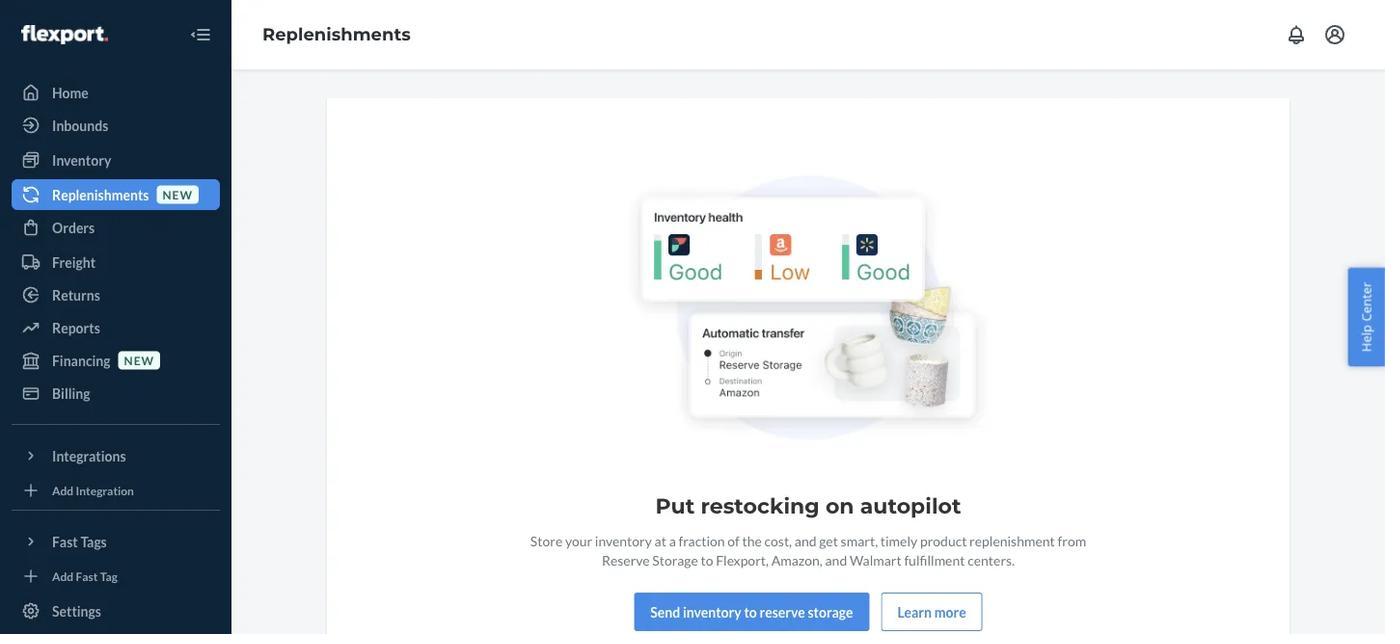 Task type: vqa. For each thing, say whether or not it's contained in the screenshot.
Center
yes



Task type: describe. For each thing, give the bounding box(es) containing it.
help center
[[1358, 282, 1375, 353]]

the
[[742, 533, 762, 549]]

to inside store your inventory at a fraction of the cost, and get smart, timely product replenishment from reserve storage to flexport, amazon, and walmart fulfillment centers.
[[701, 552, 713, 569]]

0 vertical spatial replenishments
[[262, 24, 411, 45]]

help
[[1358, 325, 1375, 353]]

close navigation image
[[189, 23, 212, 46]]

1 vertical spatial replenishments
[[52, 187, 149, 203]]

timely
[[881, 533, 918, 549]]

add integration
[[52, 484, 134, 498]]

to inside button
[[744, 604, 757, 621]]

fast tags
[[52, 534, 107, 550]]

1 vertical spatial and
[[825, 552, 847, 569]]

send inventory to reserve storage
[[651, 604, 853, 621]]

centers.
[[968, 552, 1015, 569]]

integrations
[[52, 448, 126, 465]]

settings
[[52, 604, 101, 620]]

home
[[52, 84, 89, 101]]

integrations button
[[12, 441, 220, 472]]

orders
[[52, 220, 95, 236]]

new for replenishments
[[163, 188, 193, 202]]

freight
[[52, 254, 96, 271]]

settings link
[[12, 596, 220, 627]]

new for financing
[[124, 354, 154, 368]]

add fast tag link
[[12, 565, 220, 589]]

inventory inside button
[[683, 604, 742, 621]]

open account menu image
[[1324, 23, 1347, 46]]

help center button
[[1348, 268, 1386, 367]]

replenishments link
[[262, 24, 411, 45]]

flexport,
[[716, 552, 769, 569]]

fast tags button
[[12, 527, 220, 558]]

learn more button
[[881, 593, 983, 632]]

at
[[655, 533, 667, 549]]

store
[[531, 533, 563, 549]]

of
[[728, 533, 740, 549]]

fraction
[[679, 533, 725, 549]]

put restocking on autopilot
[[656, 493, 961, 519]]

home link
[[12, 77, 220, 108]]

inbounds link
[[12, 110, 220, 141]]

put
[[656, 493, 695, 519]]

learn more
[[898, 604, 966, 621]]

returns
[[52, 287, 100, 303]]

fast inside dropdown button
[[52, 534, 78, 550]]

flexport logo image
[[21, 25, 108, 44]]

more
[[935, 604, 966, 621]]

center
[[1358, 282, 1375, 322]]

tag
[[100, 570, 118, 584]]

inventory
[[52, 152, 111, 168]]

inventory inside store your inventory at a fraction of the cost, and get smart, timely product replenishment from reserve storage to flexport, amazon, and walmart fulfillment centers.
[[595, 533, 652, 549]]

amazon,
[[772, 552, 823, 569]]

restocking
[[701, 493, 820, 519]]

on
[[826, 493, 854, 519]]

walmart
[[850, 552, 902, 569]]

empty list image
[[622, 176, 995, 449]]

product
[[920, 533, 967, 549]]

reports link
[[12, 313, 220, 343]]

store your inventory at a fraction of the cost, and get smart, timely product replenishment from reserve storage to flexport, amazon, and walmart fulfillment centers.
[[531, 533, 1087, 569]]

smart,
[[841, 533, 878, 549]]

send
[[651, 604, 681, 621]]

returns link
[[12, 280, 220, 311]]



Task type: locate. For each thing, give the bounding box(es) containing it.
new
[[163, 188, 193, 202], [124, 354, 154, 368]]

storage
[[653, 552, 698, 569]]

inventory
[[595, 533, 652, 549], [683, 604, 742, 621]]

0 vertical spatial add
[[52, 484, 74, 498]]

0 vertical spatial inventory
[[595, 533, 652, 549]]

add integration link
[[12, 480, 220, 503]]

add up settings
[[52, 570, 74, 584]]

0 horizontal spatial new
[[124, 354, 154, 368]]

a
[[669, 533, 676, 549]]

1 horizontal spatial to
[[744, 604, 757, 621]]

1 add from the top
[[52, 484, 74, 498]]

inventory up reserve
[[595, 533, 652, 549]]

inventory right send
[[683, 604, 742, 621]]

1 vertical spatial inventory
[[683, 604, 742, 621]]

and down get
[[825, 552, 847, 569]]

freight link
[[12, 247, 220, 278]]

0 horizontal spatial inventory
[[595, 533, 652, 549]]

and
[[795, 533, 817, 549], [825, 552, 847, 569]]

add left 'integration'
[[52, 484, 74, 498]]

reserve
[[602, 552, 650, 569]]

0 horizontal spatial to
[[701, 552, 713, 569]]

add for add fast tag
[[52, 570, 74, 584]]

add for add integration
[[52, 484, 74, 498]]

to
[[701, 552, 713, 569], [744, 604, 757, 621]]

integration
[[76, 484, 134, 498]]

reserve
[[760, 604, 805, 621]]

1 horizontal spatial replenishments
[[262, 24, 411, 45]]

inventory link
[[12, 145, 220, 176]]

autopilot
[[860, 493, 961, 519]]

new down reports 'link'
[[124, 354, 154, 368]]

replenishment
[[970, 533, 1055, 549]]

add
[[52, 484, 74, 498], [52, 570, 74, 584]]

from
[[1058, 533, 1087, 549]]

0 vertical spatial fast
[[52, 534, 78, 550]]

storage
[[808, 604, 853, 621]]

to left reserve
[[744, 604, 757, 621]]

open notifications image
[[1285, 23, 1308, 46]]

to down fraction
[[701, 552, 713, 569]]

0 vertical spatial new
[[163, 188, 193, 202]]

add fast tag
[[52, 570, 118, 584]]

reports
[[52, 320, 100, 336]]

1 vertical spatial to
[[744, 604, 757, 621]]

0 horizontal spatial replenishments
[[52, 187, 149, 203]]

orders link
[[12, 212, 220, 243]]

get
[[819, 533, 838, 549]]

learn
[[898, 604, 932, 621]]

replenishments
[[262, 24, 411, 45], [52, 187, 149, 203]]

0 vertical spatial and
[[795, 533, 817, 549]]

tags
[[80, 534, 107, 550]]

fulfillment
[[904, 552, 965, 569]]

fast left tag
[[76, 570, 98, 584]]

send inventory to reserve storage button
[[634, 593, 870, 632]]

and up the amazon,
[[795, 533, 817, 549]]

1 horizontal spatial inventory
[[683, 604, 742, 621]]

billing link
[[12, 378, 220, 409]]

fast left tags
[[52, 534, 78, 550]]

cost,
[[765, 533, 792, 549]]

0 vertical spatial to
[[701, 552, 713, 569]]

financing
[[52, 353, 111, 369]]

1 vertical spatial new
[[124, 354, 154, 368]]

new up orders link
[[163, 188, 193, 202]]

your
[[565, 533, 593, 549]]

1 horizontal spatial and
[[825, 552, 847, 569]]

billing
[[52, 385, 90, 402]]

1 vertical spatial add
[[52, 570, 74, 584]]

1 horizontal spatial new
[[163, 188, 193, 202]]

1 vertical spatial fast
[[76, 570, 98, 584]]

fast
[[52, 534, 78, 550], [76, 570, 98, 584]]

inbounds
[[52, 117, 108, 134]]

2 add from the top
[[52, 570, 74, 584]]

0 horizontal spatial and
[[795, 533, 817, 549]]



